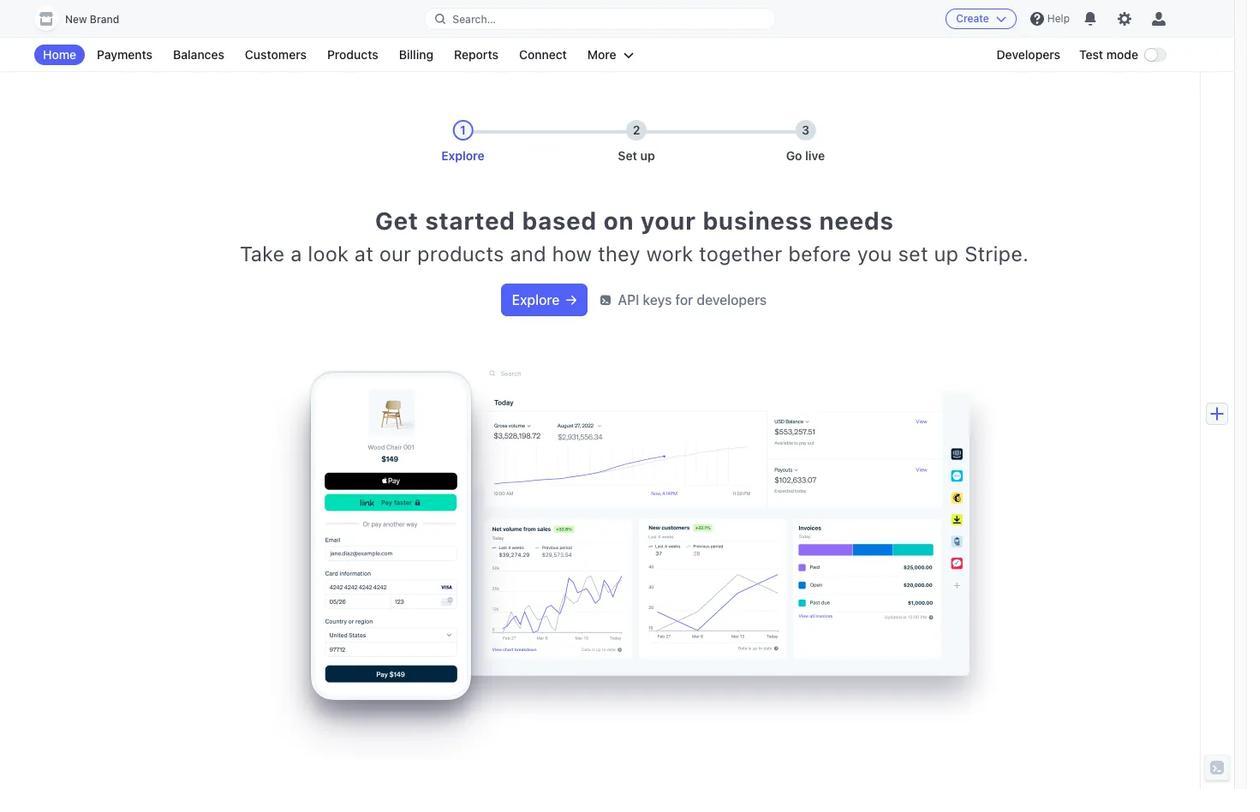 Task type: describe. For each thing, give the bounding box(es) containing it.
look
[[308, 242, 349, 266]]

set
[[618, 148, 638, 163]]

Search… text field
[[425, 8, 775, 30]]

up inside get started based on your business needs take a look at our products and how they work together before you set up stripe.
[[935, 242, 959, 266]]

billing
[[399, 47, 434, 62]]

set
[[899, 242, 929, 266]]

Search… search field
[[425, 8, 775, 30]]

explore inside "link"
[[512, 292, 560, 308]]

connect link
[[511, 45, 576, 65]]

3
[[802, 123, 810, 137]]

more
[[588, 47, 617, 62]]

0 horizontal spatial explore
[[442, 148, 485, 163]]

your
[[641, 207, 696, 235]]

developers link
[[989, 45, 1070, 65]]

api keys for developers link
[[601, 290, 767, 310]]

api keys for developers
[[618, 292, 767, 308]]

based
[[522, 207, 597, 235]]

brand
[[90, 13, 119, 26]]

keys
[[643, 292, 672, 308]]

take
[[240, 242, 285, 266]]

2
[[633, 123, 641, 137]]

go
[[787, 148, 803, 163]]

stripe.
[[965, 242, 1029, 266]]

new brand
[[65, 13, 119, 26]]

go live
[[787, 148, 826, 163]]

create button
[[946, 9, 1017, 29]]

on
[[604, 207, 634, 235]]

new brand button
[[34, 7, 136, 31]]

billing link
[[391, 45, 442, 65]]

create
[[957, 12, 990, 25]]

developers
[[997, 47, 1061, 62]]

you
[[858, 242, 893, 266]]

products
[[417, 242, 505, 266]]

for
[[676, 292, 694, 308]]

test mode
[[1080, 47, 1139, 62]]

home
[[43, 47, 76, 62]]

work
[[647, 242, 694, 266]]

search…
[[453, 12, 496, 25]]

together
[[699, 242, 783, 266]]

mode
[[1107, 47, 1139, 62]]

new
[[65, 13, 87, 26]]

started
[[425, 207, 516, 235]]

customers link
[[236, 45, 315, 65]]

reports
[[454, 47, 499, 62]]

they
[[598, 242, 641, 266]]



Task type: locate. For each thing, give the bounding box(es) containing it.
explore
[[442, 148, 485, 163], [512, 292, 560, 308]]

get
[[375, 207, 419, 235]]

and
[[510, 242, 547, 266]]

our
[[379, 242, 412, 266]]

1 vertical spatial explore
[[512, 292, 560, 308]]

a
[[291, 242, 302, 266]]

customers
[[245, 47, 307, 62]]

0 vertical spatial explore
[[442, 148, 485, 163]]

products
[[327, 47, 379, 62]]

1 horizontal spatial explore
[[512, 292, 560, 308]]

before
[[789, 242, 852, 266]]

up
[[641, 148, 655, 163], [935, 242, 959, 266]]

balances link
[[165, 45, 233, 65]]

1
[[460, 123, 466, 137]]

explore down 1
[[442, 148, 485, 163]]

set up
[[618, 148, 655, 163]]

reports link
[[446, 45, 507, 65]]

help
[[1048, 12, 1070, 25]]

needs
[[819, 207, 894, 235]]

products link
[[319, 45, 387, 65]]

api
[[618, 292, 640, 308]]

connect
[[519, 47, 567, 62]]

explore link
[[502, 285, 587, 315]]

0 horizontal spatial up
[[641, 148, 655, 163]]

svg image
[[567, 295, 577, 305]]

more button
[[579, 45, 642, 65]]

how
[[552, 242, 592, 266]]

explore left svg icon
[[512, 292, 560, 308]]

get started based on your business needs take a look at our products and how they work together before you set up stripe.
[[240, 207, 1029, 266]]

at
[[355, 242, 374, 266]]

balances
[[173, 47, 224, 62]]

help button
[[1024, 5, 1077, 33]]

0 vertical spatial up
[[641, 148, 655, 163]]

business
[[703, 207, 813, 235]]

payments
[[97, 47, 153, 62]]

test
[[1080, 47, 1104, 62]]

1 vertical spatial up
[[935, 242, 959, 266]]

1 horizontal spatial up
[[935, 242, 959, 266]]

home link
[[34, 45, 85, 65]]

live
[[806, 148, 826, 163]]

payments link
[[88, 45, 161, 65]]

developers
[[697, 292, 767, 308]]



Task type: vqa. For each thing, say whether or not it's contained in the screenshot.
products
yes



